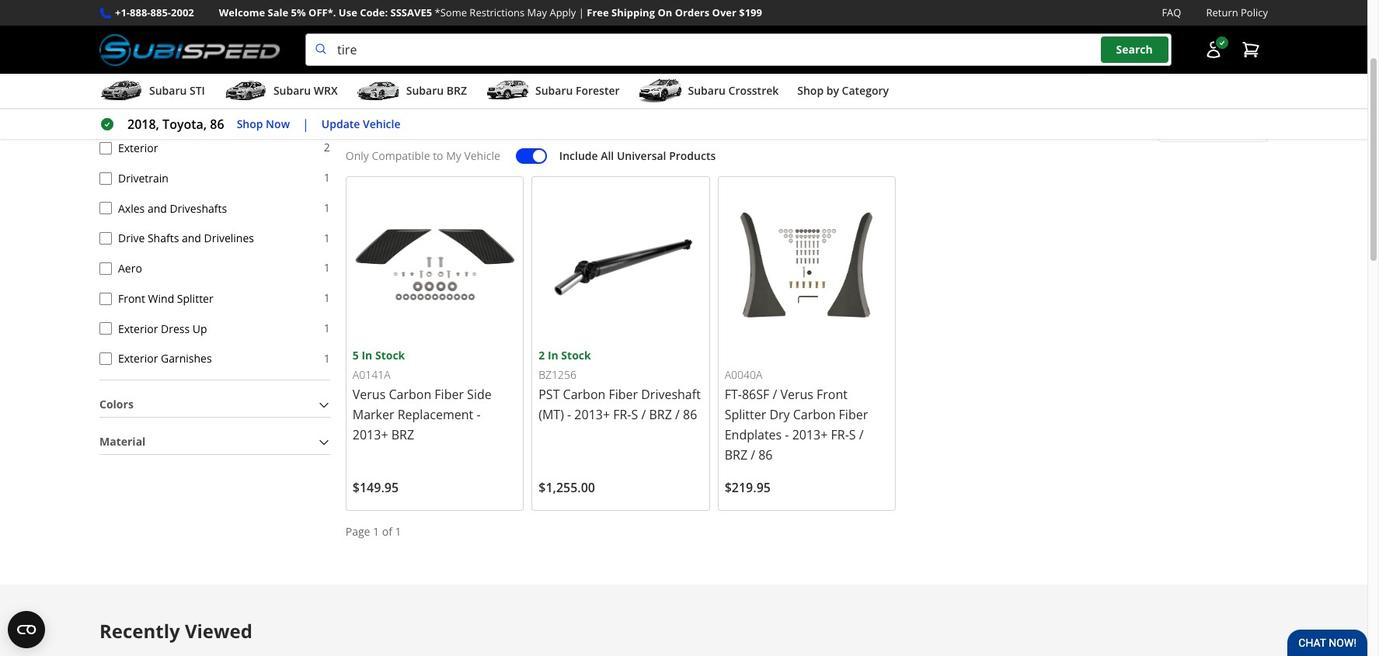 Task type: describe. For each thing, give the bounding box(es) containing it.
0 horizontal spatial 86
[[210, 116, 224, 133]]

policy
[[1241, 5, 1268, 19]]

category
[[99, 106, 148, 121]]

exterior for exterior
[[118, 141, 158, 155]]

crosstrek
[[729, 83, 779, 98]]

885-
[[150, 5, 171, 19]]

Exterior button
[[99, 142, 112, 154]]

s inside 2 in stock bz1256 pst carbon fiber driveshaft (mt) - 2013+ fr-s / brz / 86
[[631, 406, 638, 423]]

Drivetrain button
[[99, 172, 112, 185]]

products
[[669, 148, 716, 163]]

fiber for driveshaft
[[609, 386, 638, 403]]

2 in stock bz1256 pst carbon fiber driveshaft (mt) - 2013+ fr-s / brz / 86
[[539, 348, 701, 423]]

brz inside dropdown button
[[447, 83, 467, 98]]

2013+ inside 5 in stock a0141a verus carbon fiber side marker replacement - 2013+ brz
[[353, 427, 388, 444]]

brz inside 2 in stock bz1256 pst carbon fiber driveshaft (mt) - 2013+ fr-s / brz / 86
[[649, 406, 672, 423]]

axles and driveshafts
[[118, 201, 227, 216]]

subaru sti button
[[99, 77, 205, 108]]

category button
[[99, 102, 330, 126]]

include all universal products
[[559, 148, 716, 163]]

fr- inside a0040a ft-86sf / verus front splitter dry carbon fiber endplates - 2013+ fr-s / brz / 86
[[831, 427, 849, 444]]

5%
[[291, 5, 306, 19]]

sssave5
[[391, 5, 432, 19]]

use
[[339, 5, 357, 19]]

viewed
[[185, 618, 253, 644]]

a subaru brz thumbnail image image
[[356, 79, 400, 103]]

by
[[827, 83, 839, 98]]

may
[[527, 5, 547, 19]]

subaru sti
[[149, 83, 205, 98]]

shipping
[[612, 5, 655, 19]]

888-
[[130, 5, 150, 19]]

update vehicle
[[322, 116, 401, 131]]

up
[[192, 321, 207, 336]]

Exterior Garnishes button
[[99, 353, 112, 365]]

return policy link
[[1206, 5, 1268, 21]]

$1,255.00
[[539, 479, 595, 497]]

carbon for replacement
[[389, 386, 431, 403]]

driveshaft
[[641, 386, 701, 403]]

ft-
[[725, 386, 742, 403]]

1 for drivetrain
[[324, 170, 330, 185]]

drive
[[118, 231, 145, 246]]

5 in stock a0141a verus carbon fiber side marker replacement - 2013+ brz
[[353, 348, 492, 444]]

*some
[[435, 5, 467, 19]]

carbon inside a0040a ft-86sf / verus front splitter dry carbon fiber endplates - 2013+ fr-s / brz / 86
[[793, 406, 836, 423]]

subaru for subaru brz
[[406, 83, 444, 98]]

1 for exterior garnishes
[[324, 351, 330, 366]]

drivelines
[[204, 231, 254, 246]]

subaru for subaru forester
[[535, 83, 573, 98]]

sti
[[190, 83, 205, 98]]

faq
[[1162, 5, 1182, 19]]

search
[[1116, 42, 1153, 57]]

2018, toyota, 86
[[127, 116, 224, 133]]

code:
[[360, 5, 388, 19]]

shop by category button
[[798, 77, 889, 108]]

exterior garnishes
[[118, 351, 212, 366]]

bz1256
[[539, 368, 577, 382]]

colors button
[[99, 394, 330, 417]]

1 horizontal spatial and
[[182, 231, 201, 246]]

+1-888-885-2002
[[115, 5, 194, 19]]

shop for shop by category
[[798, 83, 824, 98]]

restrictions
[[470, 5, 525, 19]]

subaru for subaru crosstrek
[[688, 83, 726, 98]]

1 for exterior dress up
[[324, 321, 330, 336]]

category
[[842, 83, 889, 98]]

subaru wrx
[[273, 83, 338, 98]]

2002
[[171, 5, 194, 19]]

tire
[[515, 54, 537, 72]]

- inside a0040a ft-86sf / verus front splitter dry carbon fiber endplates - 2013+ fr-s / brz / 86
[[785, 427, 789, 444]]

subaru crosstrek
[[688, 83, 779, 98]]

showing 3 results of 3 for tire
[[364, 54, 537, 72]]

compatible
[[372, 148, 430, 163]]

0 horizontal spatial 3
[[346, 115, 352, 130]]

forester
[[576, 83, 620, 98]]

verus for marker
[[353, 386, 386, 403]]

subaru brz button
[[356, 77, 467, 108]]

update vehicle button
[[322, 116, 401, 133]]

exterior for exterior dress up
[[118, 321, 158, 336]]

showing
[[364, 54, 413, 72]]

results
[[427, 54, 466, 72]]

subaru crosstrek button
[[638, 77, 779, 108]]

2013+ inside 2 in stock bz1256 pst carbon fiber driveshaft (mt) - 2013+ fr-s / brz / 86
[[575, 406, 610, 423]]

1 for front wind splitter
[[324, 291, 330, 305]]

subaru for subaru wrx
[[273, 83, 311, 98]]

1 horizontal spatial of
[[469, 54, 481, 72]]

drivetrain
[[118, 171, 169, 186]]

2018,
[[127, 116, 159, 133]]

all
[[601, 148, 614, 163]]

1 vertical spatial |
[[302, 116, 309, 133]]

stock for pst
[[561, 348, 591, 363]]

material button
[[99, 431, 330, 455]]

0 vertical spatial and
[[148, 201, 167, 216]]

carbon for -
[[563, 386, 606, 403]]

button image
[[1205, 41, 1223, 59]]

front inside a0040a ft-86sf / verus front splitter dry carbon fiber endplates - 2013+ fr-s / brz / 86
[[817, 386, 848, 403]]

- inside 5 in stock a0141a verus carbon fiber side marker replacement - 2013+ brz
[[477, 406, 481, 423]]

Front Wind Splitter button
[[99, 293, 112, 305]]

Select... button
[[1158, 104, 1268, 142]]

+1-
[[115, 5, 130, 19]]

to
[[433, 148, 443, 163]]

a0040a
[[725, 368, 763, 382]]

driveshafts
[[170, 201, 227, 216]]

shop for shop now
[[237, 116, 263, 131]]

fiber inside a0040a ft-86sf / verus front splitter dry carbon fiber endplates - 2013+ fr-s / brz / 86
[[839, 406, 868, 423]]

subaru for subaru sti
[[149, 83, 187, 98]]

subaru wrx button
[[224, 77, 338, 108]]

faq link
[[1162, 5, 1182, 21]]

- inside 2 in stock bz1256 pst carbon fiber driveshaft (mt) - 2013+ fr-s / brz / 86
[[567, 406, 571, 423]]

include
[[559, 148, 598, 163]]

update
[[322, 116, 360, 131]]

recently viewed
[[99, 618, 253, 644]]



Task type: locate. For each thing, give the bounding box(es) containing it.
2 in from the left
[[548, 348, 559, 363]]

marker
[[353, 406, 394, 423]]

1 for axles and driveshafts
[[324, 200, 330, 215]]

verus inside a0040a ft-86sf / verus front splitter dry carbon fiber endplates - 2013+ fr-s / brz / 86
[[781, 386, 814, 403]]

sale
[[268, 5, 288, 19]]

of left for
[[469, 54, 481, 72]]

stock up a0141a
[[375, 348, 405, 363]]

shop by category
[[798, 83, 889, 98]]

2 horizontal spatial 86
[[759, 447, 773, 464]]

3 subaru from the left
[[406, 83, 444, 98]]

1 vertical spatial and
[[182, 231, 201, 246]]

0 horizontal spatial carbon
[[389, 386, 431, 403]]

| right now
[[302, 116, 309, 133]]

material down colors on the left of the page
[[99, 434, 146, 449]]

1 vertical spatial s
[[849, 427, 856, 444]]

axles
[[118, 201, 145, 216]]

1 horizontal spatial material
[[401, 115, 444, 130]]

shop inside dropdown button
[[798, 83, 824, 98]]

stock inside 2 in stock bz1256 pst carbon fiber driveshaft (mt) - 2013+ fr-s / brz / 86
[[561, 348, 591, 363]]

1 vertical spatial splitter
[[725, 406, 766, 423]]

search button
[[1101, 37, 1169, 63]]

fiber inside 2 in stock bz1256 pst carbon fiber driveshaft (mt) - 2013+ fr-s / brz / 86
[[609, 386, 638, 403]]

brz down endplates
[[725, 447, 748, 464]]

3 left results in the top left of the page
[[417, 54, 424, 72]]

brz down driveshaft
[[649, 406, 672, 423]]

2 down update
[[324, 140, 330, 155]]

subaru down results in the top left of the page
[[406, 83, 444, 98]]

material
[[401, 115, 444, 130], [99, 434, 146, 449]]

drive shafts and drivelines
[[118, 231, 254, 246]]

and right shafts
[[182, 231, 201, 246]]

subaru
[[149, 83, 187, 98], [273, 83, 311, 98], [406, 83, 444, 98], [535, 83, 573, 98], [688, 83, 726, 98]]

a0141a
[[353, 368, 391, 382]]

2 vertical spatial exterior
[[118, 351, 158, 366]]

86 right toyota,
[[210, 116, 224, 133]]

3 results
[[346, 115, 391, 130]]

of right page
[[382, 525, 392, 539]]

86 inside 2 in stock bz1256 pst carbon fiber driveshaft (mt) - 2013+ fr-s / brz / 86
[[683, 406, 697, 423]]

1 in from the left
[[362, 348, 372, 363]]

verus
[[353, 386, 386, 403], [781, 386, 814, 403]]

replacement
[[398, 406, 473, 423]]

$149.95
[[353, 479, 399, 497]]

+1-888-885-2002 link
[[115, 5, 194, 21]]

1 vertical spatial of
[[382, 525, 392, 539]]

page
[[346, 525, 370, 539]]

carbon inside 5 in stock a0141a verus carbon fiber side marker replacement - 2013+ brz
[[389, 386, 431, 403]]

(mt)
[[539, 406, 564, 423]]

3
[[417, 54, 424, 72], [484, 54, 491, 72], [346, 115, 352, 130]]

1 vertical spatial shop
[[237, 116, 263, 131]]

exterior dress up
[[118, 321, 207, 336]]

fr-
[[613, 406, 631, 423], [831, 427, 849, 444]]

2 verus from the left
[[781, 386, 814, 403]]

splitter up up
[[177, 291, 213, 306]]

orders
[[675, 5, 710, 19]]

search input field
[[305, 34, 1172, 66]]

1 vertical spatial fr-
[[831, 427, 849, 444]]

splitter inside a0040a ft-86sf / verus front splitter dry carbon fiber endplates - 2013+ fr-s / brz / 86
[[725, 406, 766, 423]]

2 horizontal spatial 2013+
[[792, 427, 828, 444]]

for
[[495, 54, 511, 72]]

fiber right the dry on the bottom
[[839, 406, 868, 423]]

stock
[[375, 348, 405, 363], [561, 348, 591, 363]]

1 horizontal spatial carbon
[[563, 386, 606, 403]]

1 subaru from the left
[[149, 83, 187, 98]]

carbon right the dry on the bottom
[[793, 406, 836, 423]]

in right 5
[[362, 348, 372, 363]]

s
[[631, 406, 638, 423], [849, 427, 856, 444]]

endplates
[[725, 427, 782, 444]]

1 horizontal spatial front
[[817, 386, 848, 403]]

0 vertical spatial |
[[579, 5, 584, 19]]

0 vertical spatial 86
[[210, 116, 224, 133]]

0 horizontal spatial vehicle
[[363, 116, 401, 131]]

1 horizontal spatial 3
[[417, 54, 424, 72]]

shop left 'by'
[[798, 83, 824, 98]]

1 stock from the left
[[375, 348, 405, 363]]

subaru left the crosstrek
[[688, 83, 726, 98]]

3 exterior from the top
[[118, 351, 158, 366]]

0 vertical spatial material
[[401, 115, 444, 130]]

0 horizontal spatial in
[[362, 348, 372, 363]]

1 horizontal spatial verus
[[781, 386, 814, 403]]

front wind splitter
[[118, 291, 213, 306]]

1 vertical spatial 2
[[539, 348, 545, 363]]

fiber up replacement
[[435, 386, 464, 403]]

0 horizontal spatial 2
[[324, 140, 330, 155]]

colors
[[99, 397, 134, 412]]

vehicle
[[363, 116, 401, 131], [464, 148, 500, 163]]

1 vertical spatial material
[[99, 434, 146, 449]]

2 for 2
[[324, 140, 330, 155]]

0 vertical spatial fr-
[[613, 406, 631, 423]]

brz down showing 3 results of 3 for tire
[[447, 83, 467, 98]]

2 horizontal spatial 3
[[484, 54, 491, 72]]

2013+ down marker at the left of the page
[[353, 427, 388, 444]]

welcome sale 5% off*. use code: sssave5 *some restrictions may apply | free shipping on orders over $199
[[219, 5, 762, 19]]

brz down marker at the left of the page
[[391, 427, 414, 444]]

1 horizontal spatial in
[[548, 348, 559, 363]]

0 horizontal spatial of
[[382, 525, 392, 539]]

a subaru forester thumbnail image image
[[486, 79, 529, 103]]

over
[[712, 5, 737, 19]]

results
[[355, 115, 391, 130]]

0 vertical spatial front
[[118, 291, 145, 306]]

3 left for
[[484, 54, 491, 72]]

0 horizontal spatial fiber
[[435, 386, 464, 403]]

4 subaru from the left
[[535, 83, 573, 98]]

toyota,
[[162, 116, 207, 133]]

1 horizontal spatial 86
[[683, 406, 697, 423]]

front right front wind splitter button
[[118, 291, 145, 306]]

0 horizontal spatial verus
[[353, 386, 386, 403]]

brz inside a0040a ft-86sf / verus front splitter dry carbon fiber endplates - 2013+ fr-s / brz / 86
[[725, 447, 748, 464]]

return policy
[[1206, 5, 1268, 19]]

2 subaru from the left
[[273, 83, 311, 98]]

2 up 'bz1256'
[[539, 348, 545, 363]]

2013+ inside a0040a ft-86sf / verus front splitter dry carbon fiber endplates - 2013+ fr-s / brz / 86
[[792, 427, 828, 444]]

0 horizontal spatial and
[[148, 201, 167, 216]]

1 vertical spatial 86
[[683, 406, 697, 423]]

subaru down tire
[[535, 83, 573, 98]]

subaru forester button
[[486, 77, 620, 108]]

verus for carbon
[[781, 386, 814, 403]]

0 horizontal spatial stock
[[375, 348, 405, 363]]

2 inside 2 in stock bz1256 pst carbon fiber driveshaft (mt) - 2013+ fr-s / brz / 86
[[539, 348, 545, 363]]

vehicle inside button
[[363, 116, 401, 131]]

0 vertical spatial splitter
[[177, 291, 213, 306]]

front right 86sf
[[817, 386, 848, 403]]

subaru left the wrx
[[273, 83, 311, 98]]

carbon up replacement
[[389, 386, 431, 403]]

2 horizontal spatial fiber
[[839, 406, 868, 423]]

shop left now
[[237, 116, 263, 131]]

subaru brz
[[406, 83, 467, 98]]

1 horizontal spatial stock
[[561, 348, 591, 363]]

5
[[353, 348, 359, 363]]

s inside a0040a ft-86sf / verus front splitter dry carbon fiber endplates - 2013+ fr-s / brz / 86
[[849, 427, 856, 444]]

subaru left sti
[[149, 83, 187, 98]]

1 horizontal spatial |
[[579, 5, 584, 19]]

exterior for exterior garnishes
[[118, 351, 158, 366]]

2 stock from the left
[[561, 348, 591, 363]]

2 horizontal spatial carbon
[[793, 406, 836, 423]]

0 vertical spatial shop
[[798, 83, 824, 98]]

in inside 2 in stock bz1256 pst carbon fiber driveshaft (mt) - 2013+ fr-s / brz / 86
[[548, 348, 559, 363]]

-
[[477, 406, 481, 423], [567, 406, 571, 423], [785, 427, 789, 444]]

pst carbon fiber driveshaft (mt) - 2013+ fr-s / brz / 86 image
[[539, 183, 703, 347]]

1 horizontal spatial 2
[[539, 348, 545, 363]]

1 horizontal spatial fr-
[[831, 427, 849, 444]]

brz inside 5 in stock a0141a verus carbon fiber side marker replacement - 2013+ brz
[[391, 427, 414, 444]]

1 horizontal spatial -
[[567, 406, 571, 423]]

stock for verus
[[375, 348, 405, 363]]

0 vertical spatial exterior
[[118, 141, 158, 155]]

fiber for side
[[435, 386, 464, 403]]

aero
[[118, 261, 142, 276]]

1 horizontal spatial shop
[[798, 83, 824, 98]]

stock inside 5 in stock a0141a verus carbon fiber side marker replacement - 2013+ brz
[[375, 348, 405, 363]]

0 vertical spatial 2
[[324, 140, 330, 155]]

| left free
[[579, 5, 584, 19]]

exterior right "exterior dress up" button
[[118, 321, 158, 336]]

2 vertical spatial 86
[[759, 447, 773, 464]]

/
[[773, 386, 777, 403], [641, 406, 646, 423], [675, 406, 680, 423], [859, 427, 864, 444], [751, 447, 755, 464]]

shop now
[[237, 116, 290, 131]]

1 horizontal spatial 2013+
[[575, 406, 610, 423]]

1 verus from the left
[[353, 386, 386, 403]]

free
[[587, 5, 609, 19]]

1 horizontal spatial s
[[849, 427, 856, 444]]

0 vertical spatial of
[[469, 54, 481, 72]]

welcome
[[219, 5, 265, 19]]

exterior
[[118, 141, 158, 155], [118, 321, 158, 336], [118, 351, 158, 366]]

on
[[658, 5, 672, 19]]

1 vertical spatial front
[[817, 386, 848, 403]]

verus inside 5 in stock a0141a verus carbon fiber side marker replacement - 2013+ brz
[[353, 386, 386, 403]]

1 horizontal spatial splitter
[[725, 406, 766, 423]]

0 vertical spatial s
[[631, 406, 638, 423]]

fiber inside 5 in stock a0141a verus carbon fiber side marker replacement - 2013+ brz
[[435, 386, 464, 403]]

- right the (mt)
[[567, 406, 571, 423]]

material down subaru brz dropdown button
[[401, 115, 444, 130]]

subaru inside subaru forester dropdown button
[[535, 83, 573, 98]]

2 horizontal spatial -
[[785, 427, 789, 444]]

verus up the dry on the bottom
[[781, 386, 814, 403]]

verus down a0141a
[[353, 386, 386, 403]]

dry
[[770, 406, 790, 423]]

2 exterior from the top
[[118, 321, 158, 336]]

Axles and Driveshafts button
[[99, 202, 112, 215]]

0 horizontal spatial -
[[477, 406, 481, 423]]

86 down driveshaft
[[683, 406, 697, 423]]

Aero button
[[99, 262, 112, 275]]

subaru inside subaru sti dropdown button
[[149, 83, 187, 98]]

1
[[324, 170, 330, 185], [324, 200, 330, 215], [324, 231, 330, 245], [324, 261, 330, 275], [324, 291, 330, 305], [324, 321, 330, 336], [324, 351, 330, 366], [373, 525, 379, 539], [395, 525, 401, 539]]

only
[[346, 148, 369, 163]]

recently
[[99, 618, 180, 644]]

stock up 'bz1256'
[[561, 348, 591, 363]]

exterior right exterior garnishes button
[[118, 351, 158, 366]]

in for pst
[[548, 348, 559, 363]]

1 vertical spatial exterior
[[118, 321, 158, 336]]

shafts
[[148, 231, 179, 246]]

$219.95
[[725, 479, 771, 497]]

and
[[148, 201, 167, 216], [182, 231, 201, 246]]

fr- inside 2 in stock bz1256 pst carbon fiber driveshaft (mt) - 2013+ fr-s / brz / 86
[[613, 406, 631, 423]]

verus carbon fiber side marker replacement - 2013+ brz image
[[353, 183, 517, 347]]

apply
[[550, 5, 576, 19]]

garnishes
[[161, 351, 212, 366]]

wind
[[148, 291, 174, 306]]

1 vertical spatial vehicle
[[464, 148, 500, 163]]

0 horizontal spatial material
[[99, 434, 146, 449]]

0 vertical spatial vehicle
[[363, 116, 401, 131]]

86sf
[[742, 386, 769, 403]]

dress
[[161, 321, 190, 336]]

a subaru wrx thumbnail image image
[[224, 79, 267, 103]]

1 horizontal spatial fiber
[[609, 386, 638, 403]]

0 horizontal spatial |
[[302, 116, 309, 133]]

material inside dropdown button
[[99, 434, 146, 449]]

1 horizontal spatial vehicle
[[464, 148, 500, 163]]

86
[[210, 116, 224, 133], [683, 406, 697, 423], [759, 447, 773, 464]]

0 horizontal spatial splitter
[[177, 291, 213, 306]]

1 for drive shafts and drivelines
[[324, 231, 330, 245]]

in up 'bz1256'
[[548, 348, 559, 363]]

shop now link
[[237, 116, 290, 133]]

fiber left driveshaft
[[609, 386, 638, 403]]

Exterior Dress Up button
[[99, 323, 112, 335]]

side
[[467, 386, 492, 403]]

86 down endplates
[[759, 447, 773, 464]]

2013+ right the (mt)
[[575, 406, 610, 423]]

a subaru sti thumbnail image image
[[99, 79, 143, 103]]

0 horizontal spatial 2013+
[[353, 427, 388, 444]]

0 horizontal spatial s
[[631, 406, 638, 423]]

0 horizontal spatial front
[[118, 291, 145, 306]]

2013+
[[575, 406, 610, 423], [353, 427, 388, 444], [792, 427, 828, 444]]

1 exterior from the top
[[118, 141, 158, 155]]

in inside 5 in stock a0141a verus carbon fiber side marker replacement - 2013+ brz
[[362, 348, 372, 363]]

in for verus
[[362, 348, 372, 363]]

subaru inside subaru brz dropdown button
[[406, 83, 444, 98]]

|
[[579, 5, 584, 19], [302, 116, 309, 133]]

- down the dry on the bottom
[[785, 427, 789, 444]]

1 for aero
[[324, 261, 330, 275]]

0 horizontal spatial fr-
[[613, 406, 631, 423]]

only compatible to my vehicle
[[346, 148, 500, 163]]

0 horizontal spatial shop
[[237, 116, 263, 131]]

vehicle down a subaru brz thumbnail image
[[363, 116, 401, 131]]

return
[[1206, 5, 1238, 19]]

splitter up endplates
[[725, 406, 766, 423]]

carbon down 'bz1256'
[[563, 386, 606, 403]]

2013+ right endplates
[[792, 427, 828, 444]]

subispeed logo image
[[99, 34, 281, 66]]

carbon inside 2 in stock bz1256 pst carbon fiber driveshaft (mt) - 2013+ fr-s / brz / 86
[[563, 386, 606, 403]]

subaru inside the "subaru wrx" 'dropdown button'
[[273, 83, 311, 98]]

open widget image
[[8, 612, 45, 649]]

3 left 'results'
[[346, 115, 352, 130]]

2 for 2 in stock bz1256 pst carbon fiber driveshaft (mt) - 2013+ fr-s / brz / 86
[[539, 348, 545, 363]]

and right axles
[[148, 201, 167, 216]]

- down side
[[477, 406, 481, 423]]

of
[[469, 54, 481, 72], [382, 525, 392, 539]]

ft-86sf / verus front splitter dry carbon fiber endplates - 2013+ fr-s / brz / 86 image
[[725, 183, 889, 347]]

a subaru crosstrek thumbnail image image
[[638, 79, 682, 103]]

86 inside a0040a ft-86sf / verus front splitter dry carbon fiber endplates - 2013+ fr-s / brz / 86
[[759, 447, 773, 464]]

exterior down 2018, at the top of page
[[118, 141, 158, 155]]

page 1 of 1
[[346, 525, 401, 539]]

subaru inside subaru crosstrek dropdown button
[[688, 83, 726, 98]]

a0040a ft-86sf / verus front splitter dry carbon fiber endplates - 2013+ fr-s / brz / 86
[[725, 368, 868, 464]]

Drive Shafts and Drivelines button
[[99, 232, 112, 245]]

off*.
[[309, 5, 336, 19]]

vehicle right my
[[464, 148, 500, 163]]

5 subaru from the left
[[688, 83, 726, 98]]



Task type: vqa. For each thing, say whether or not it's contained in the screenshot.
2013+
yes



